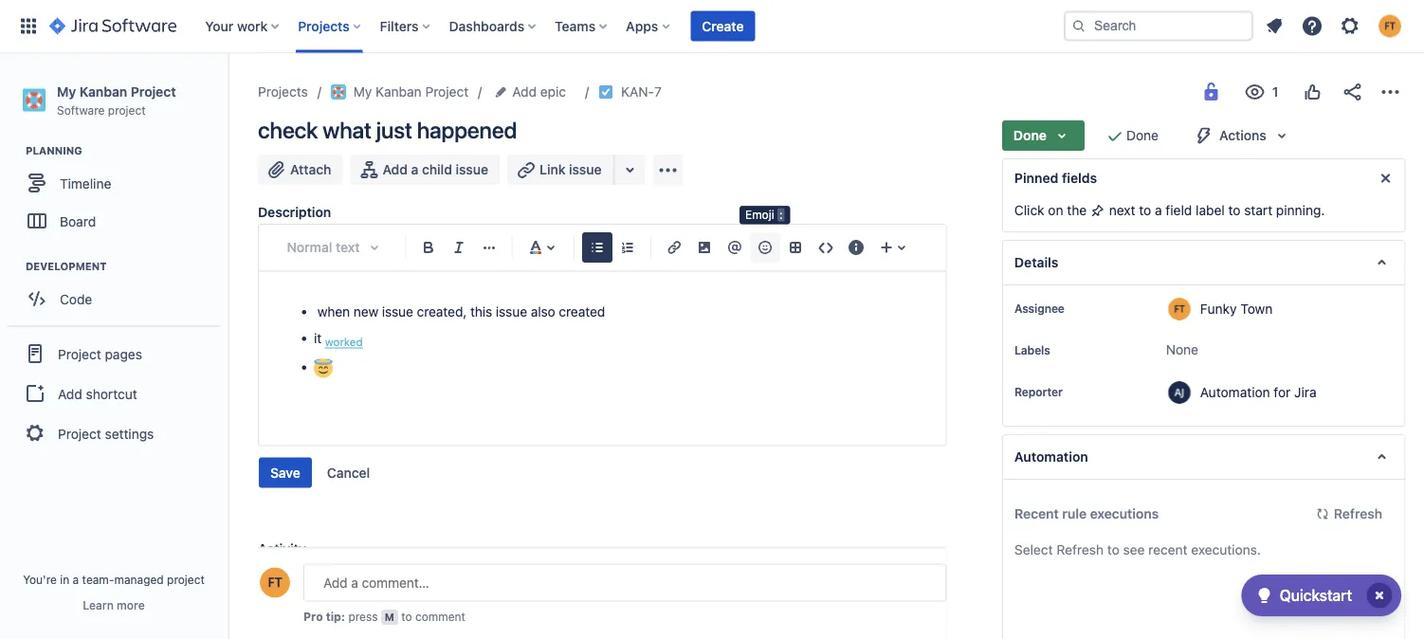 Task type: locate. For each thing, give the bounding box(es) containing it.
it
[[314, 330, 322, 346]]

project inside project settings link
[[58, 426, 101, 441]]

child
[[422, 162, 452, 177]]

Add a comment… field
[[303, 564, 947, 602]]

0 horizontal spatial kanban
[[79, 83, 127, 99]]

project inside the my kanban project link
[[425, 84, 469, 100]]

quickstart
[[1280, 586, 1352, 604]]

2 vertical spatial a
[[73, 573, 79, 586]]

in
[[60, 573, 69, 586]]

jira software image
[[49, 15, 177, 37], [49, 15, 177, 37]]

add down just
[[383, 162, 408, 177]]

kanban
[[79, 83, 127, 99], [376, 84, 422, 100]]

2 vertical spatial add
[[58, 386, 82, 401]]

add left shortcut
[[58, 386, 82, 401]]

timeline
[[60, 175, 111, 191]]

automation left for
[[1200, 384, 1270, 400]]

1 kanban from the left
[[79, 83, 127, 99]]

check image
[[1253, 584, 1276, 607]]

1 horizontal spatial done
[[1126, 128, 1158, 143]]

done button
[[1002, 120, 1084, 151]]

all
[[312, 567, 328, 582]]

0 vertical spatial project
[[108, 103, 146, 116]]

0 horizontal spatial a
[[73, 573, 79, 586]]

development image
[[3, 255, 26, 278]]

projects for 'projects' 'popup button'
[[298, 18, 350, 34]]

my right my kanban project icon
[[353, 84, 372, 100]]

none
[[1166, 342, 1198, 357]]

notifications image
[[1263, 15, 1286, 37]]

project inside my kanban project software project
[[131, 83, 176, 99]]

when
[[317, 304, 350, 320]]

project down add shortcut
[[58, 426, 101, 441]]

m
[[385, 611, 394, 623]]

my for my kanban project software project
[[57, 83, 76, 99]]

0 vertical spatial projects
[[298, 18, 350, 34]]

issue right this
[[496, 304, 527, 320]]

projects
[[298, 18, 350, 34], [258, 84, 308, 100]]

labels
[[1014, 343, 1050, 357]]

projects up my kanban project icon
[[298, 18, 350, 34]]

1 vertical spatial automation
[[1014, 449, 1088, 465]]

project right the software
[[108, 103, 146, 116]]

0 horizontal spatial automation
[[1014, 449, 1088, 465]]

0 horizontal spatial done
[[1013, 128, 1046, 143]]

emoji
[[745, 208, 774, 221]]

start
[[1244, 202, 1272, 218]]

work
[[237, 18, 268, 34]]

more formatting image
[[478, 236, 501, 259]]

kanban inside my kanban project software project
[[79, 83, 127, 99]]

next
[[1109, 202, 1135, 218]]

0 horizontal spatial my
[[57, 83, 76, 99]]

a left child
[[411, 162, 418, 177]]

done up pinned
[[1013, 128, 1046, 143]]

vote options: no one has voted for this issue yet. image
[[1301, 81, 1324, 103]]

0 horizontal spatial add
[[58, 386, 82, 401]]

project right managed
[[167, 573, 205, 586]]

on
[[1048, 202, 1063, 218]]

created
[[559, 304, 605, 320]]

managed
[[114, 573, 164, 586]]

menu bar
[[303, 563, 489, 586]]

a for you're in a team-managed project
[[73, 573, 79, 586]]

projects inside 'popup button'
[[298, 18, 350, 34]]

projects up check
[[258, 84, 308, 100]]

my up the software
[[57, 83, 76, 99]]

click on the
[[1014, 202, 1090, 218]]

actions
[[1219, 128, 1266, 143]]

mention image
[[723, 236, 746, 259]]

projects for projects link
[[258, 84, 308, 100]]

issue right link
[[569, 162, 602, 177]]

emoji :
[[745, 208, 783, 221]]

add left epic
[[512, 84, 537, 100]]

2 horizontal spatial to
[[1228, 202, 1240, 218]]

add inside dropdown button
[[512, 84, 537, 100]]

done
[[1013, 128, 1046, 143], [1126, 128, 1158, 143]]

1 horizontal spatial project
[[167, 573, 205, 586]]

1 horizontal spatial add
[[383, 162, 408, 177]]

also
[[531, 304, 555, 320]]

project
[[131, 83, 176, 99], [425, 84, 469, 100], [58, 346, 101, 362], [58, 426, 101, 441]]

labels pin to top image
[[1054, 342, 1069, 357]]

to right next
[[1139, 202, 1151, 218]]

actions button
[[1181, 120, 1304, 151]]

1 horizontal spatial kanban
[[376, 84, 422, 100]]

tooltip
[[740, 206, 790, 224]]

project up "happened"
[[425, 84, 469, 100]]

project
[[108, 103, 146, 116], [167, 573, 205, 586]]

group
[[8, 325, 220, 460]]

my
[[57, 83, 76, 99], [353, 84, 372, 100]]

1 vertical spatial projects
[[258, 84, 308, 100]]

bold ⌘b image
[[417, 236, 440, 259]]

automation for automation for jira
[[1200, 384, 1270, 400]]

automation
[[1200, 384, 1270, 400], [1014, 449, 1088, 465]]

add image, video, or file image
[[693, 236, 716, 259]]

cancel button
[[316, 457, 381, 488]]

italic ⌘i image
[[448, 236, 470, 259]]

to right m
[[401, 610, 412, 623]]

comments
[[347, 567, 415, 582]]

my kanban project link
[[331, 81, 469, 103]]

1 my from the left
[[57, 83, 76, 99]]

1 vertical spatial add
[[383, 162, 408, 177]]

pinned fields
[[1014, 170, 1097, 186]]

teams button
[[549, 11, 615, 41]]

press
[[348, 610, 378, 623]]

2 my from the left
[[353, 84, 372, 100]]

kanban up the software
[[79, 83, 127, 99]]

to left start
[[1228, 202, 1240, 218]]

banner
[[0, 0, 1424, 53]]

0 vertical spatial a
[[411, 162, 418, 177]]

1 horizontal spatial my
[[353, 84, 372, 100]]

0 vertical spatial automation
[[1200, 384, 1270, 400]]

teams
[[555, 18, 596, 34]]

add for add epic
[[512, 84, 537, 100]]

link issue button
[[507, 155, 615, 185]]

learn
[[83, 598, 114, 612]]

click
[[1014, 202, 1044, 218]]

0 vertical spatial add
[[512, 84, 537, 100]]

2 horizontal spatial a
[[1154, 202, 1162, 218]]

kanban for my kanban project software project
[[79, 83, 127, 99]]

1 done from the left
[[1013, 128, 1046, 143]]

1 vertical spatial project
[[167, 573, 205, 586]]

for
[[1273, 384, 1290, 400]]

check
[[258, 117, 318, 143]]

my inside my kanban project software project
[[57, 83, 76, 99]]

1 vertical spatial a
[[1154, 202, 1162, 218]]

a for next to a field label to start pinning.
[[1154, 202, 1162, 218]]

pro
[[303, 610, 323, 623]]

1 horizontal spatial a
[[411, 162, 418, 177]]

7
[[654, 84, 662, 100]]

link issue
[[540, 162, 602, 177]]

dismiss quickstart image
[[1364, 580, 1395, 611]]

done up next
[[1126, 128, 1158, 143]]

the
[[1067, 202, 1086, 218]]

add epic button
[[491, 81, 572, 103]]

automation down reporter
[[1014, 449, 1088, 465]]

project left sidebar navigation icon
[[131, 83, 176, 99]]

what
[[323, 117, 371, 143]]

project pages link
[[8, 333, 220, 375]]

a left field in the top right of the page
[[1154, 202, 1162, 218]]

created,
[[417, 304, 467, 320]]

projects link
[[258, 81, 308, 103]]

board link
[[9, 202, 218, 240]]

2 kanban from the left
[[376, 84, 422, 100]]

emoji image
[[754, 236, 777, 259]]

kanban up just
[[376, 84, 422, 100]]

menu bar containing all
[[303, 563, 489, 586]]

attach
[[290, 162, 331, 177]]

project up add shortcut
[[58, 346, 101, 362]]

1 horizontal spatial automation
[[1200, 384, 1270, 400]]

:innocent: image
[[314, 359, 333, 378]]

save button
[[259, 457, 312, 488]]

filters button
[[374, 11, 438, 41]]

0 horizontal spatial project
[[108, 103, 146, 116]]

assignee pin to top image
[[1068, 301, 1083, 316]]

comments button
[[342, 563, 421, 586]]

kanban for my kanban project
[[376, 84, 422, 100]]

apps button
[[620, 11, 677, 41]]

2 horizontal spatial add
[[512, 84, 537, 100]]

town
[[1240, 301, 1272, 316]]

save
[[270, 464, 300, 480]]

:
[[779, 208, 783, 221]]

my inside the my kanban project link
[[353, 84, 372, 100]]

kan-
[[621, 84, 654, 100]]

team-
[[82, 573, 114, 586]]

a right in
[[73, 573, 79, 586]]

done image
[[1103, 124, 1126, 147]]



Task type: vqa. For each thing, say whether or not it's contained in the screenshot.
RETROSPECTIVE image
no



Task type: describe. For each thing, give the bounding box(es) containing it.
actions image
[[1379, 81, 1401, 103]]

just
[[376, 117, 412, 143]]

add a child issue button
[[350, 155, 500, 185]]

share image
[[1341, 81, 1363, 103]]

automation for jira
[[1200, 384, 1316, 400]]

issue right child
[[456, 162, 488, 177]]

kan-7
[[621, 84, 662, 100]]

settings image
[[1339, 15, 1362, 37]]

details element
[[1002, 240, 1405, 285]]

create button
[[691, 11, 755, 41]]

appswitcher icon image
[[17, 15, 40, 37]]

more
[[117, 598, 145, 612]]

kan-7 link
[[621, 81, 662, 103]]

reporter
[[1014, 385, 1062, 398]]

code link
[[9, 280, 218, 318]]

my kanban project software project
[[57, 83, 176, 116]]

add app image
[[657, 159, 679, 182]]

a inside add a child issue button
[[411, 162, 418, 177]]

fields
[[1061, 170, 1097, 186]]

automation for automation
[[1014, 449, 1088, 465]]

2 done from the left
[[1126, 128, 1158, 143]]

your work button
[[199, 11, 287, 41]]

epic
[[540, 84, 566, 100]]

issue right "new"
[[382, 304, 413, 320]]

development group
[[9, 259, 227, 324]]

group containing project pages
[[8, 325, 220, 460]]

hide message image
[[1374, 167, 1397, 190]]

0 horizontal spatial to
[[401, 610, 412, 623]]

Search field
[[1064, 11, 1253, 41]]

your profile and settings image
[[1379, 15, 1401, 37]]

all button
[[307, 563, 334, 586]]

bullet list ⌘⇧8 image
[[586, 236, 609, 259]]

show:
[[258, 567, 295, 582]]

pinned
[[1014, 170, 1058, 186]]

help image
[[1301, 15, 1324, 37]]

worked
[[325, 335, 363, 349]]

project inside project pages link
[[58, 346, 101, 362]]

done inside dropdown button
[[1013, 128, 1046, 143]]

projects button
[[292, 11, 368, 41]]

project settings link
[[8, 413, 220, 454]]

your
[[205, 18, 234, 34]]

pages
[[105, 346, 142, 362]]

link
[[540, 162, 566, 177]]

search image
[[1071, 18, 1087, 34]]

timeline link
[[9, 164, 218, 202]]

learn more
[[83, 598, 145, 612]]

description
[[258, 204, 331, 220]]

my for my kanban project
[[353, 84, 372, 100]]

attach button
[[258, 155, 343, 185]]

pinning.
[[1276, 202, 1324, 218]]

table image
[[784, 236, 807, 259]]

info panel image
[[845, 236, 868, 259]]

add for add shortcut
[[58, 386, 82, 401]]

create
[[702, 18, 744, 34]]

planning group
[[9, 143, 227, 246]]

check what just happened
[[258, 117, 517, 143]]

project pages
[[58, 346, 142, 362]]

copy link to issue image
[[658, 83, 673, 99]]

development
[[26, 260, 107, 273]]

funky town
[[1200, 301, 1272, 316]]

tip:
[[326, 610, 345, 623]]

next to a field label to start pinning.
[[1105, 202, 1324, 218]]

add a child issue
[[383, 162, 488, 177]]

project inside my kanban project software project
[[108, 103, 146, 116]]

cancel
[[327, 464, 370, 480]]

comment
[[415, 610, 465, 623]]

link web pages and more image
[[619, 158, 641, 181]]

add shortcut
[[58, 386, 137, 401]]

add epic
[[512, 84, 566, 100]]

add shortcut button
[[8, 375, 220, 413]]

Description - Main content area, start typing to enter text. text field
[[291, 301, 913, 413]]

apps
[[626, 18, 658, 34]]

profile image of funky town image
[[260, 567, 290, 598]]

label
[[1195, 202, 1224, 218]]

you're
[[23, 573, 57, 586]]

1 horizontal spatial to
[[1139, 202, 1151, 218]]

this
[[470, 304, 492, 320]]

link image
[[663, 236, 686, 259]]

shortcut
[[86, 386, 137, 401]]

details
[[1014, 255, 1058, 270]]

field
[[1165, 202, 1192, 218]]

:innocent: image
[[314, 359, 333, 378]]

settings
[[105, 426, 154, 441]]

filters
[[380, 18, 419, 34]]

sidebar navigation image
[[207, 76, 248, 114]]

tooltip containing emoji
[[740, 206, 790, 224]]

planning
[[26, 145, 82, 157]]

planning image
[[3, 140, 26, 162]]

your work
[[205, 18, 268, 34]]

jira
[[1294, 384, 1316, 400]]

add for add a child issue
[[383, 162, 408, 177]]

software
[[57, 103, 105, 116]]

dashboards
[[449, 18, 524, 34]]

new
[[353, 304, 378, 320]]

task image
[[598, 84, 613, 100]]

numbered list ⌘⇧7 image
[[616, 236, 639, 259]]

happened
[[417, 117, 517, 143]]

my kanban project image
[[331, 84, 346, 100]]

automation element
[[1002, 434, 1405, 480]]

banner containing your work
[[0, 0, 1424, 53]]

primary element
[[11, 0, 1064, 53]]

code
[[60, 291, 92, 307]]

learn more button
[[83, 597, 145, 613]]

code snippet image
[[814, 236, 837, 259]]

dashboards button
[[443, 11, 543, 41]]

it worked
[[314, 330, 363, 349]]



